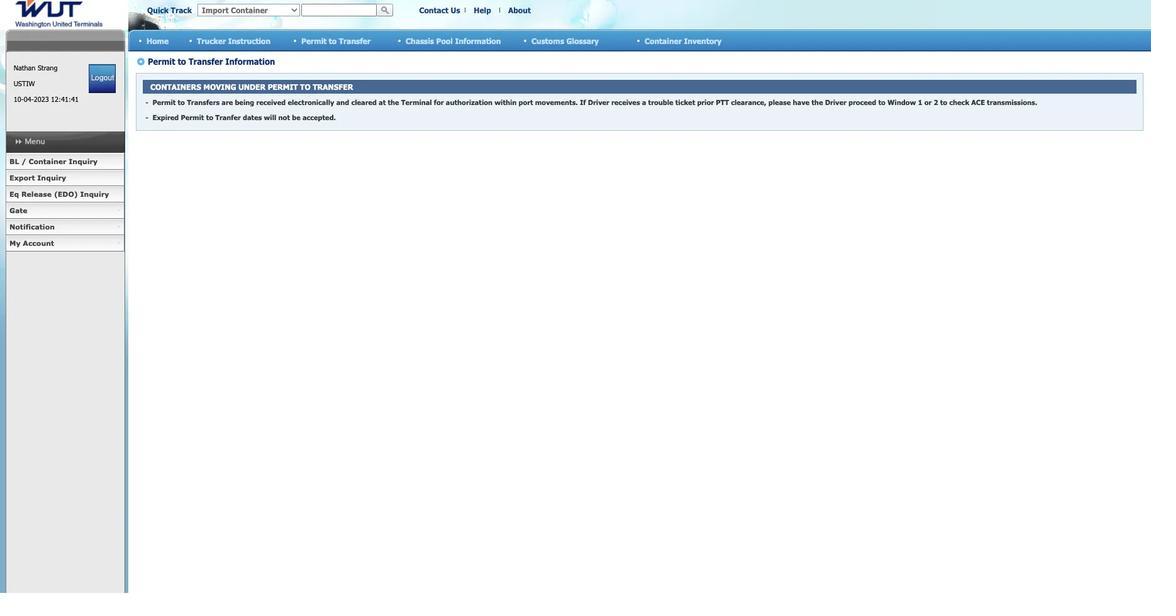 Task type: describe. For each thing, give the bounding box(es) containing it.
inquiry for container
[[69, 157, 98, 165]]

chassis pool information
[[406, 36, 501, 45]]

(edo)
[[54, 190, 78, 198]]

customs glossary
[[532, 36, 599, 45]]

gate
[[9, 206, 27, 215]]

trucker
[[197, 36, 226, 45]]

bl
[[9, 157, 19, 165]]

10-
[[14, 95, 24, 103]]

2023
[[34, 95, 49, 103]]

export
[[9, 174, 35, 182]]

about link
[[508, 6, 531, 14]]

contact us link
[[419, 6, 460, 14]]

account
[[23, 239, 54, 247]]

my account link
[[6, 235, 125, 252]]

ustiw
[[14, 79, 35, 87]]

home
[[147, 36, 169, 45]]

us
[[451, 6, 460, 14]]

nathan
[[14, 64, 36, 72]]

my
[[9, 239, 21, 247]]

instruction
[[228, 36, 271, 45]]

about
[[508, 6, 531, 14]]

10-04-2023 12:41:41
[[14, 95, 79, 103]]

trucker instruction
[[197, 36, 271, 45]]

contact
[[419, 6, 449, 14]]

export inquiry link
[[6, 170, 125, 186]]

bl / container inquiry
[[9, 157, 98, 165]]

bl / container inquiry link
[[6, 154, 125, 170]]

contact us
[[419, 6, 460, 14]]

eq release (edo) inquiry link
[[6, 186, 125, 203]]

glossary
[[567, 36, 599, 45]]



Task type: vqa. For each thing, say whether or not it's contained in the screenshot.
the BL / Container Inquiry 'link'
yes



Task type: locate. For each thing, give the bounding box(es) containing it.
/
[[21, 157, 26, 165]]

permit to transfer
[[301, 36, 371, 45]]

1 vertical spatial container
[[29, 157, 66, 165]]

inquiry for (edo)
[[80, 190, 109, 198]]

permit
[[301, 36, 327, 45]]

login image
[[89, 64, 116, 93]]

help
[[474, 6, 491, 14]]

customs
[[532, 36, 564, 45]]

release
[[21, 190, 52, 198]]

notification link
[[6, 219, 125, 235]]

04-
[[24, 95, 34, 103]]

1 vertical spatial inquiry
[[37, 174, 66, 182]]

eq release (edo) inquiry
[[9, 190, 109, 198]]

quick
[[147, 6, 169, 14]]

transfer
[[339, 36, 371, 45]]

container up export inquiry
[[29, 157, 66, 165]]

1 horizontal spatial container
[[645, 36, 682, 45]]

container
[[645, 36, 682, 45], [29, 157, 66, 165]]

container inventory
[[645, 36, 722, 45]]

chassis
[[406, 36, 434, 45]]

my account
[[9, 239, 54, 247]]

inquiry right (edo)
[[80, 190, 109, 198]]

inquiry down "bl / container inquiry"
[[37, 174, 66, 182]]

inventory
[[684, 36, 722, 45]]

quick track
[[147, 6, 192, 14]]

help link
[[474, 6, 491, 14]]

0 vertical spatial container
[[645, 36, 682, 45]]

pool
[[436, 36, 453, 45]]

notification
[[9, 223, 55, 231]]

inquiry up export inquiry link
[[69, 157, 98, 165]]

gate link
[[6, 203, 125, 219]]

0 horizontal spatial container
[[29, 157, 66, 165]]

0 vertical spatial inquiry
[[69, 157, 98, 165]]

information
[[455, 36, 501, 45]]

nathan strang
[[14, 64, 58, 72]]

2 vertical spatial inquiry
[[80, 190, 109, 198]]

container left inventory
[[645, 36, 682, 45]]

12:41:41
[[51, 95, 79, 103]]

inquiry
[[69, 157, 98, 165], [37, 174, 66, 182], [80, 190, 109, 198]]

None text field
[[301, 4, 377, 16]]

eq
[[9, 190, 19, 198]]

export inquiry
[[9, 174, 66, 182]]

track
[[171, 6, 192, 14]]

strang
[[38, 64, 58, 72]]

to
[[329, 36, 337, 45]]



